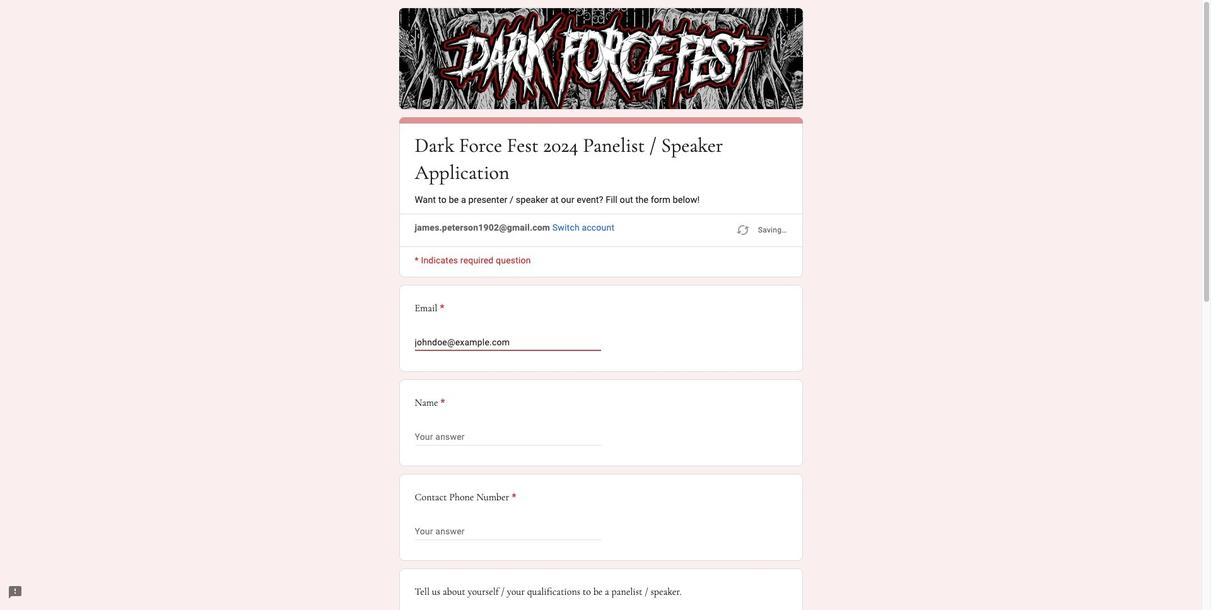 Task type: vqa. For each thing, say whether or not it's contained in the screenshot.
the Required question element corresponding to 3rd heading from the bottom of the page
yes



Task type: locate. For each thing, give the bounding box(es) containing it.
report a problem to google image
[[8, 586, 23, 601]]

required question element
[[438, 301, 445, 316], [438, 396, 445, 411], [510, 491, 517, 506]]

Your email email field
[[415, 335, 601, 351]]

1 vertical spatial required question element
[[438, 396, 445, 411]]

1 heading from the top
[[415, 132, 787, 186]]

None text field
[[415, 525, 601, 540]]

4 heading from the top
[[415, 491, 517, 506]]

heading
[[415, 132, 787, 186], [415, 301, 787, 316], [415, 396, 445, 411], [415, 491, 517, 506]]

status
[[736, 222, 787, 239]]

0 vertical spatial required question element
[[438, 301, 445, 316]]

list item
[[399, 286, 803, 373]]

2 heading from the top
[[415, 301, 787, 316]]

list
[[399, 286, 803, 611]]

2 vertical spatial required question element
[[510, 491, 517, 506]]

None text field
[[415, 430, 601, 445]]



Task type: describe. For each thing, give the bounding box(es) containing it.
required question element for 2nd heading from the top of the page
[[438, 301, 445, 316]]

3 heading from the top
[[415, 396, 445, 411]]

required question element for 1st heading from the bottom of the page
[[510, 491, 517, 506]]

required question element for 2nd heading from the bottom of the page
[[438, 396, 445, 411]]



